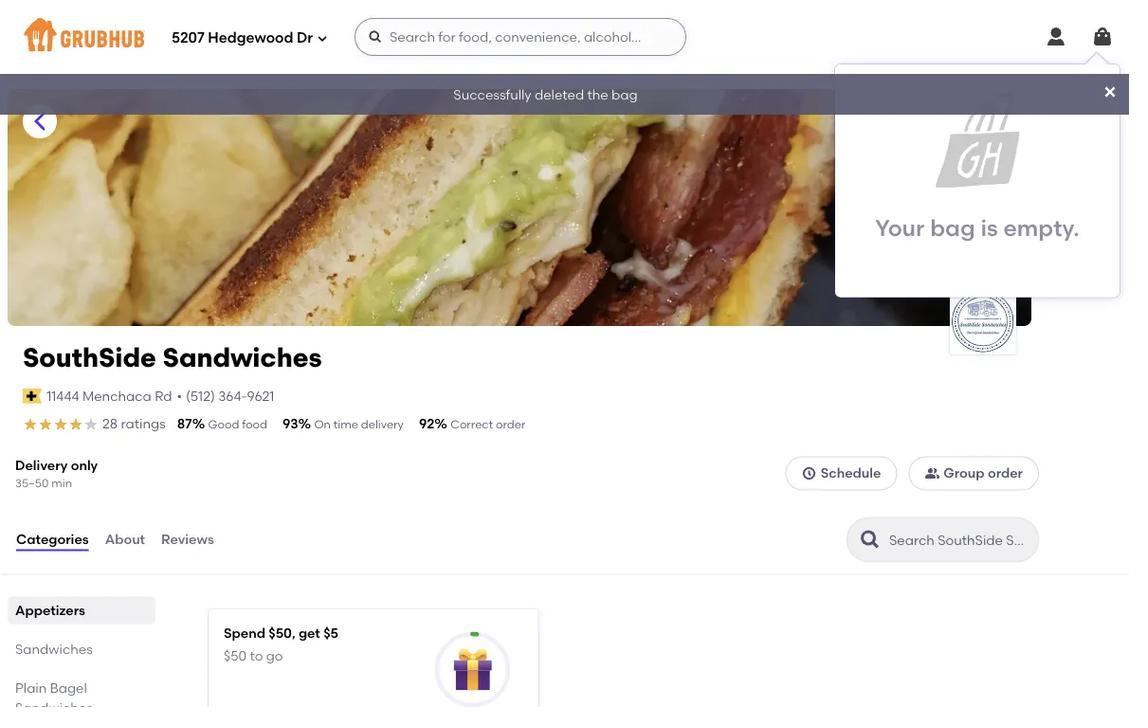 Task type: describe. For each thing, give the bounding box(es) containing it.
plain
[[15, 680, 47, 696]]

28
[[102, 416, 118, 432]]

0 vertical spatial sandwiches
[[163, 342, 322, 374]]

schedule button
[[786, 456, 897, 490]]

group order
[[944, 465, 1023, 481]]

good
[[208, 418, 239, 431]]

11444
[[47, 388, 79, 404]]

successfully
[[454, 86, 532, 102]]

• (512) 364-9621
[[177, 388, 274, 404]]

menchaca
[[82, 388, 152, 404]]

Search for food, convenience, alcohol... search field
[[355, 18, 686, 56]]

(512) 364-9621 button
[[186, 387, 274, 406]]

caret left icon image
[[28, 110, 51, 133]]

delivery
[[15, 457, 68, 473]]

$5
[[323, 625, 338, 641]]

ratings
[[121, 416, 166, 432]]

order for correct order
[[496, 418, 526, 431]]

categories
[[16, 532, 89, 548]]

categories button
[[15, 506, 90, 574]]

•
[[177, 388, 182, 404]]

deleted
[[535, 86, 584, 102]]

11444 menchaca rd button
[[46, 386, 173, 407]]

svg image for successfully deleted the bag
[[1103, 84, 1118, 100]]

svg image inside schedule button
[[802, 466, 817, 481]]

delivery
[[361, 418, 404, 431]]

good food
[[208, 418, 267, 431]]

time
[[334, 418, 358, 431]]

(512)
[[186, 388, 215, 404]]

$50
[[224, 648, 247, 664]]

delivery only 35–50 min
[[15, 457, 98, 490]]

1 horizontal spatial svg image
[[1045, 26, 1068, 48]]

about
[[105, 532, 145, 548]]

9621
[[247, 388, 274, 404]]

plain bagel sandwiches
[[15, 680, 93, 707]]

Search SouthSide Sandwiches search field
[[887, 531, 1032, 549]]

correct
[[451, 418, 493, 431]]

on
[[314, 418, 331, 431]]

5207 hedgewood dr
[[172, 30, 313, 47]]

364-
[[218, 388, 247, 404]]

dr
[[297, 30, 313, 47]]

spend
[[224, 625, 265, 641]]

appetizers
[[15, 602, 85, 618]]

93
[[283, 416, 298, 432]]

on time delivery
[[314, 418, 404, 431]]

your bag is empty.
[[875, 214, 1080, 242]]

people icon image
[[925, 466, 940, 481]]

hedgewood
[[208, 30, 293, 47]]

food
[[242, 418, 267, 431]]

save this restaurant button
[[941, 104, 975, 138]]

bagel
[[50, 680, 87, 696]]



Task type: vqa. For each thing, say whether or not it's contained in the screenshot.
People icon
yes



Task type: locate. For each thing, give the bounding box(es) containing it.
$50,
[[269, 625, 295, 641]]

southside sandwiches
[[23, 342, 322, 374]]

southside
[[23, 342, 156, 374]]

92
[[419, 416, 435, 432]]

correct order
[[451, 418, 526, 431]]

spend $50, get $5 $50 to go
[[224, 625, 338, 664]]

sandwiches
[[163, 342, 322, 374], [15, 641, 93, 657], [15, 700, 93, 707]]

2 vertical spatial svg image
[[802, 466, 817, 481]]

0 vertical spatial bag
[[612, 86, 638, 102]]

rd
[[155, 388, 172, 404]]

order right the correct
[[496, 418, 526, 431]]

save this restaurant image
[[946, 110, 969, 133]]

bag right the
[[612, 86, 638, 102]]

0 vertical spatial order
[[496, 418, 526, 431]]

bag left is
[[930, 214, 975, 242]]

1 horizontal spatial order
[[988, 465, 1023, 481]]

87
[[177, 416, 192, 432]]

plain bagel sandwiches tab
[[15, 678, 148, 707]]

1 vertical spatial svg image
[[1103, 84, 1118, 100]]

order for group order
[[988, 465, 1023, 481]]

go
[[266, 648, 283, 664]]

0 horizontal spatial svg image
[[368, 29, 383, 45]]

order inside button
[[988, 465, 1023, 481]]

reward icon image
[[452, 649, 494, 690]]

appetizers tab
[[15, 600, 148, 620]]

schedule
[[821, 465, 881, 481]]

1 vertical spatial sandwiches
[[15, 641, 93, 657]]

your bag is empty. tooltip
[[835, 53, 1120, 297]]

0 horizontal spatial bag
[[612, 86, 638, 102]]

2 horizontal spatial svg image
[[1103, 84, 1118, 100]]

sandwiches down bagel
[[15, 700, 93, 707]]

bag inside tooltip
[[930, 214, 975, 242]]

about button
[[104, 506, 146, 574]]

min
[[51, 476, 72, 490]]

reviews button
[[160, 506, 215, 574]]

svg image inside main navigation navigation
[[317, 33, 328, 44]]

sandwiches tab
[[15, 639, 148, 659]]

1 vertical spatial bag
[[930, 214, 975, 242]]

sandwiches inside tab
[[15, 700, 93, 707]]

2 horizontal spatial svg image
[[1091, 26, 1114, 48]]

successfully deleted the bag
[[454, 86, 638, 102]]

bag
[[612, 86, 638, 102], [930, 214, 975, 242]]

svg image for 5207 hedgewood dr
[[317, 33, 328, 44]]

0 horizontal spatial order
[[496, 418, 526, 431]]

svg image
[[317, 33, 328, 44], [1103, 84, 1118, 100], [802, 466, 817, 481]]

reviews
[[161, 532, 214, 548]]

0 vertical spatial svg image
[[317, 33, 328, 44]]

is
[[981, 214, 998, 242]]

your
[[875, 214, 925, 242]]

11444 menchaca rd
[[47, 388, 172, 404]]

1 horizontal spatial bag
[[930, 214, 975, 242]]

get
[[299, 625, 320, 641]]

only
[[71, 457, 98, 473]]

35–50
[[15, 476, 49, 490]]

southside sandwiches logo image
[[950, 289, 1016, 354]]

main navigation navigation
[[0, 0, 1129, 74]]

sandwiches up 364-
[[163, 342, 322, 374]]

0 horizontal spatial svg image
[[317, 33, 328, 44]]

2 vertical spatial sandwiches
[[15, 700, 93, 707]]

1 vertical spatial order
[[988, 465, 1023, 481]]

svg image
[[1045, 26, 1068, 48], [1091, 26, 1114, 48], [368, 29, 383, 45]]

search icon image
[[859, 528, 882, 551]]

sandwiches inside tab
[[15, 641, 93, 657]]

share icon image
[[988, 110, 1011, 133]]

1 horizontal spatial svg image
[[802, 466, 817, 481]]

subscription pass image
[[23, 389, 42, 404]]

empty.
[[1003, 214, 1080, 242]]

5207
[[172, 30, 205, 47]]

28 ratings
[[102, 416, 166, 432]]

group
[[944, 465, 985, 481]]

order right group
[[988, 465, 1023, 481]]

to
[[250, 648, 263, 664]]

order
[[496, 418, 526, 431], [988, 465, 1023, 481]]

sandwiches down appetizers
[[15, 641, 93, 657]]

the
[[587, 86, 608, 102]]

group order button
[[909, 456, 1039, 490]]



